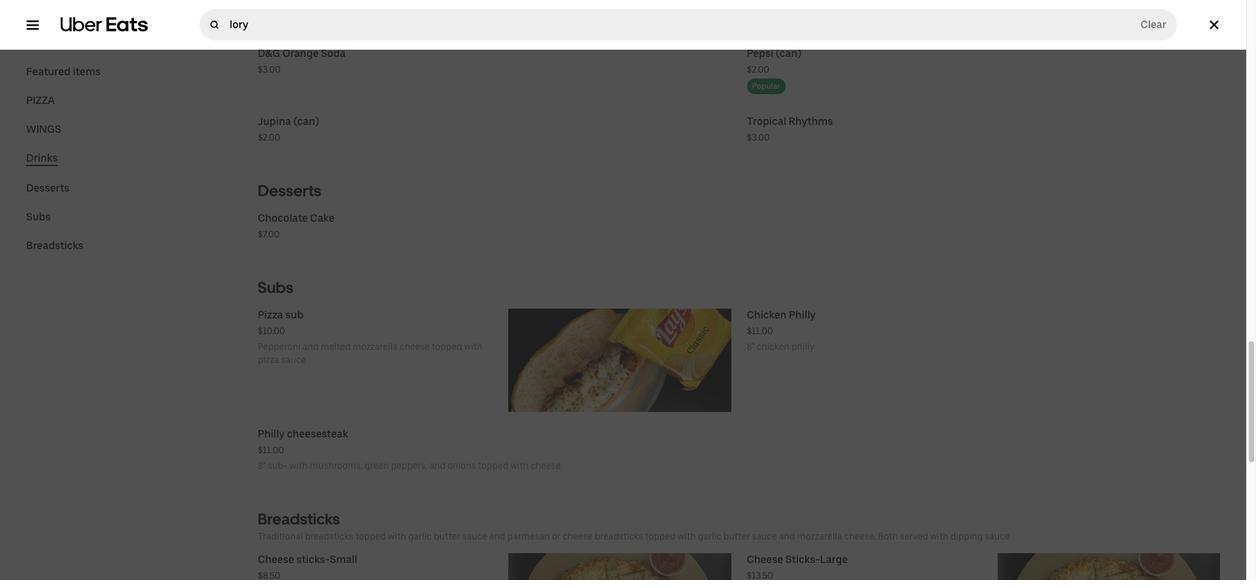 Task type: locate. For each thing, give the bounding box(es) containing it.
d&g orange soda $3.00
[[258, 47, 346, 75]]

0 horizontal spatial philly
[[258, 428, 285, 440]]

$2.00
[[747, 64, 770, 75], [258, 132, 281, 143]]

philly up philly
[[789, 309, 816, 321]]

0 vertical spatial cheese.
[[531, 461, 563, 471]]

1 horizontal spatial 8"
[[747, 342, 755, 352]]

1 vertical spatial philly
[[258, 428, 285, 440]]

2 butter from the left
[[724, 531, 750, 542]]

sauce down pepperoni
[[281, 355, 306, 365]]

0 vertical spatial philly
[[789, 309, 816, 321]]

1 horizontal spatial mozzarella
[[797, 531, 843, 542]]

breadsticks up 'small'
[[305, 531, 354, 542]]

0 vertical spatial $11.00
[[747, 326, 773, 336]]

pizza
[[26, 94, 55, 107]]

pizza
[[258, 355, 279, 365]]

$2.00 for pepsi
[[747, 64, 770, 75]]

1 vertical spatial breadsticks
[[258, 510, 340, 529]]

jupina
[[258, 115, 291, 128]]

2 breadsticks from the left
[[595, 531, 643, 542]]

0 horizontal spatial breadsticks
[[26, 240, 84, 252]]

$11.00 for philly
[[258, 445, 284, 456]]

$11.00
[[747, 326, 773, 336], [258, 445, 284, 456]]

philly inside chicken philly $11.00 8" chicken philly
[[789, 309, 816, 321]]

philly up sub-
[[258, 428, 285, 440]]

cheese down traditional
[[258, 554, 294, 566]]

1 horizontal spatial desserts
[[258, 181, 321, 200]]

0 vertical spatial $3.00
[[258, 64, 281, 75]]

cheese left sticks-
[[747, 554, 784, 566]]

large
[[820, 554, 848, 566]]

0 horizontal spatial $11.00
[[258, 445, 284, 456]]

both
[[878, 531, 898, 542]]

cheese sticks-large
[[747, 554, 848, 566]]

0 horizontal spatial cheese
[[400, 342, 430, 352]]

cheese
[[400, 342, 430, 352], [563, 531, 593, 542]]

tropical rhythms $3.00
[[747, 115, 833, 143]]

mozzarella inside breadsticks traditional breadsticks topped with garlic butter sauce and parmesan or cheese breadsticks topped with garlic butter sauce and mozzarella cheese. both served with dipping sauce
[[797, 531, 843, 542]]

cheese. inside breadsticks traditional breadsticks topped with garlic butter sauce and parmesan or cheese breadsticks topped with garlic butter sauce and mozzarella cheese. both served with dipping sauce
[[845, 531, 876, 542]]

pepsi (can) $2.00
[[747, 47, 802, 75]]

0 vertical spatial breadsticks
[[26, 240, 84, 252]]

main navigation menu image
[[26, 18, 39, 31]]

peppers,
[[391, 461, 428, 471]]

breadsticks inside breadsticks traditional breadsticks topped with garlic butter sauce and parmesan or cheese breadsticks topped with garlic butter sauce and mozzarella cheese. both served with dipping sauce
[[258, 510, 340, 529]]

small
[[330, 554, 358, 566]]

1 horizontal spatial cheese
[[563, 531, 593, 542]]

$3.00 down d&g
[[258, 64, 281, 75]]

1 horizontal spatial cheese.
[[845, 531, 876, 542]]

cheese inside breadsticks traditional breadsticks topped with garlic butter sauce and parmesan or cheese breadsticks topped with garlic butter sauce and mozzarella cheese. both served with dipping sauce
[[563, 531, 593, 542]]

navigation
[[26, 65, 226, 268]]

0 horizontal spatial breadsticks
[[305, 531, 354, 542]]

(can) right pepsi
[[776, 47, 802, 60]]

0 horizontal spatial $2.00
[[258, 132, 281, 143]]

mozzarella inside the pizza sub $10.00 pepperoni and melted mozzarella cheese topped with pizza sauce
[[353, 342, 398, 352]]

1 horizontal spatial (can)
[[776, 47, 802, 60]]

1 vertical spatial $3.00
[[747, 132, 770, 143]]

subs down desserts button
[[26, 211, 51, 223]]

1 horizontal spatial $3.00
[[747, 132, 770, 143]]

1 vertical spatial (can)
[[293, 115, 319, 128]]

$11.00 inside chicken philly $11.00 8" chicken philly
[[747, 326, 773, 336]]

subs
[[26, 211, 51, 223], [258, 278, 293, 297]]

chicken
[[747, 309, 787, 321]]

subs up pizza
[[258, 278, 293, 297]]

0 horizontal spatial (can)
[[293, 115, 319, 128]]

8" for chicken philly
[[747, 342, 755, 352]]

cheese
[[258, 554, 294, 566], [747, 554, 784, 566]]

0 horizontal spatial cheese.
[[531, 461, 563, 471]]

garlic
[[408, 531, 432, 542], [698, 531, 722, 542]]

8" inside chicken philly $11.00 8" chicken philly
[[747, 342, 755, 352]]

1 horizontal spatial cheese
[[747, 554, 784, 566]]

0 vertical spatial mozzarella
[[353, 342, 398, 352]]

(can) inside the pepsi (can) $2.00
[[776, 47, 802, 60]]

1 horizontal spatial $2.00
[[747, 64, 770, 75]]

desserts up the chocolate
[[258, 181, 321, 200]]

Search in Turn 4 Pizza (500 W Summit Ave) text field
[[230, 18, 1136, 31]]

featured items button
[[26, 65, 101, 79]]

1 vertical spatial cheese.
[[845, 531, 876, 542]]

1 vertical spatial 8"
[[258, 461, 266, 471]]

8"
[[747, 342, 755, 352], [258, 461, 266, 471]]

1 butter from the left
[[434, 531, 461, 542]]

$11.00 inside philly cheesesteak $11.00 8" sub- with mushrooms, green peppers, and onions topped with cheese.
[[258, 445, 284, 456]]

and up 'cheese sticks-large' on the right bottom of page
[[779, 531, 795, 542]]

1 horizontal spatial breadsticks
[[258, 510, 340, 529]]

1 horizontal spatial breadsticks
[[595, 531, 643, 542]]

$2.00 down jupina
[[258, 132, 281, 143]]

sub
[[286, 309, 304, 321]]

sticks-
[[786, 554, 820, 566]]

0 horizontal spatial $3.00
[[258, 64, 281, 75]]

cheese.
[[531, 461, 563, 471], [845, 531, 876, 542]]

8" inside philly cheesesteak $11.00 8" sub- with mushrooms, green peppers, and onions topped with cheese.
[[258, 461, 266, 471]]

pizza button
[[26, 94, 55, 107]]

$11.00 down chicken
[[747, 326, 773, 336]]

jupina (can) $2.00
[[258, 115, 319, 143]]

pizza
[[258, 309, 283, 321]]

mozzarella up large
[[797, 531, 843, 542]]

and
[[303, 342, 319, 352], [430, 461, 446, 471], [489, 531, 506, 542], [779, 531, 795, 542]]

1 vertical spatial subs
[[258, 278, 293, 297]]

breadsticks
[[305, 531, 354, 542], [595, 531, 643, 542]]

1 vertical spatial cheese
[[563, 531, 593, 542]]

with
[[464, 342, 483, 352], [290, 461, 308, 471], [511, 461, 529, 471], [388, 531, 406, 542], [678, 531, 696, 542], [931, 531, 949, 542]]

2 cheese from the left
[[747, 554, 784, 566]]

0 horizontal spatial garlic
[[408, 531, 432, 542]]

0 vertical spatial cheese
[[400, 342, 430, 352]]

cheese for cheese sticks-large
[[747, 554, 784, 566]]

$2.00 down pepsi
[[747, 64, 770, 75]]

chicken
[[757, 342, 790, 352]]

$2.00 inside the pepsi (can) $2.00
[[747, 64, 770, 75]]

sauce inside the pizza sub $10.00 pepperoni and melted mozzarella cheese topped with pizza sauce
[[281, 355, 306, 365]]

sub-
[[268, 461, 288, 471]]

parmesan
[[508, 531, 550, 542]]

desserts down drinks button
[[26, 182, 69, 194]]

tropical
[[747, 115, 787, 128]]

1 horizontal spatial garlic
[[698, 531, 722, 542]]

pepperoni
[[258, 342, 301, 352]]

0 vertical spatial 8"
[[747, 342, 755, 352]]

and left onions
[[430, 461, 446, 471]]

0 vertical spatial (can)
[[776, 47, 802, 60]]

1 breadsticks from the left
[[305, 531, 354, 542]]

breadsticks up traditional
[[258, 510, 340, 529]]

drinks
[[26, 152, 58, 164]]

uber eats home image
[[60, 17, 148, 33]]

1 vertical spatial $11.00
[[258, 445, 284, 456]]

$2.00 inside jupina (can) $2.00
[[258, 132, 281, 143]]

0 horizontal spatial 8"
[[258, 461, 266, 471]]

1 cheese from the left
[[258, 554, 294, 566]]

chocolate
[[258, 212, 308, 224]]

and inside the pizza sub $10.00 pepperoni and melted mozzarella cheese topped with pizza sauce
[[303, 342, 319, 352]]

1 horizontal spatial subs
[[258, 278, 293, 297]]

(can) right jupina
[[293, 115, 319, 128]]

sticks-
[[297, 554, 330, 566]]

served
[[900, 531, 929, 542]]

mozzarella
[[353, 342, 398, 352], [797, 531, 843, 542]]

mushrooms,
[[310, 461, 363, 471]]

mozzarella right the melted
[[353, 342, 398, 352]]

8" left sub-
[[258, 461, 266, 471]]

soda
[[321, 47, 346, 60]]

desserts
[[258, 181, 321, 200], [26, 182, 69, 194]]

0 horizontal spatial desserts
[[26, 182, 69, 194]]

1 vertical spatial $2.00
[[258, 132, 281, 143]]

cheese inside the pizza sub $10.00 pepperoni and melted mozzarella cheese topped with pizza sauce
[[400, 342, 430, 352]]

1 garlic from the left
[[408, 531, 432, 542]]

1 horizontal spatial philly
[[789, 309, 816, 321]]

wings
[[26, 123, 61, 135]]

breadsticks for breadsticks
[[26, 240, 84, 252]]

desserts button
[[26, 182, 69, 195]]

philly
[[789, 309, 816, 321], [258, 428, 285, 440]]

featured
[[26, 65, 71, 78]]

0 horizontal spatial subs
[[26, 211, 51, 223]]

0 vertical spatial $2.00
[[747, 64, 770, 75]]

butter
[[434, 531, 461, 542], [724, 531, 750, 542]]

subs button
[[26, 211, 51, 224]]

featured items
[[26, 65, 101, 78]]

(can) inside jupina (can) $2.00
[[293, 115, 319, 128]]

$3.00 down tropical
[[747, 132, 770, 143]]

$11.00 up sub-
[[258, 445, 284, 456]]

(can)
[[776, 47, 802, 60], [293, 115, 319, 128]]

0 vertical spatial subs
[[26, 211, 51, 223]]

$3.00
[[258, 64, 281, 75], [747, 132, 770, 143]]

0 horizontal spatial mozzarella
[[353, 342, 398, 352]]

clear
[[1141, 18, 1167, 31]]

cheesesteak
[[287, 428, 348, 440]]

breadsticks right or
[[595, 531, 643, 542]]

0 horizontal spatial butter
[[434, 531, 461, 542]]

items
[[73, 65, 101, 78]]

and left the melted
[[303, 342, 319, 352]]

breadsticks down subs button
[[26, 240, 84, 252]]

topped
[[432, 342, 462, 352], [478, 461, 509, 471], [356, 531, 386, 542], [645, 531, 676, 542]]

breadsticks
[[26, 240, 84, 252], [258, 510, 340, 529]]

1 vertical spatial mozzarella
[[797, 531, 843, 542]]

0 horizontal spatial cheese
[[258, 554, 294, 566]]

topped inside the pizza sub $10.00 pepperoni and melted mozzarella cheese topped with pizza sauce
[[432, 342, 462, 352]]

cheese for cheese sticks-small
[[258, 554, 294, 566]]

8" left the chicken
[[747, 342, 755, 352]]

1 horizontal spatial $11.00
[[747, 326, 773, 336]]

sauce
[[281, 355, 306, 365], [463, 531, 487, 542], [752, 531, 777, 542], [985, 531, 1010, 542]]

1 horizontal spatial butter
[[724, 531, 750, 542]]



Task type: describe. For each thing, give the bounding box(es) containing it.
8" for philly cheesesteak
[[258, 461, 266, 471]]

pizza sub $10.00 pepperoni and melted mozzarella cheese topped with pizza sauce
[[258, 309, 483, 365]]

traditional
[[258, 531, 303, 542]]

green
[[365, 461, 389, 471]]

$10.00
[[258, 326, 285, 336]]

navigation containing featured items
[[26, 65, 226, 268]]

melted
[[321, 342, 351, 352]]

and left parmesan in the bottom of the page
[[489, 531, 506, 542]]

(can) for jupina
[[293, 115, 319, 128]]

dipping
[[951, 531, 983, 542]]

sauce right dipping
[[985, 531, 1010, 542]]

d&g
[[258, 47, 280, 60]]

pepsi
[[747, 47, 774, 60]]

topped inside philly cheesesteak $11.00 8" sub- with mushrooms, green peppers, and onions topped with cheese.
[[478, 461, 509, 471]]

cheese. inside philly cheesesteak $11.00 8" sub- with mushrooms, green peppers, and onions topped with cheese.
[[531, 461, 563, 471]]

$7.00
[[258, 229, 280, 240]]

with inside the pizza sub $10.00 pepperoni and melted mozzarella cheese topped with pizza sauce
[[464, 342, 483, 352]]

$3.00 inside d&g orange soda $3.00
[[258, 64, 281, 75]]

2 garlic from the left
[[698, 531, 722, 542]]

popular
[[752, 82, 781, 91]]

cake
[[310, 212, 335, 224]]

clear button
[[1141, 18, 1167, 31]]

$11.00 for chicken
[[747, 326, 773, 336]]

philly
[[792, 342, 815, 352]]

$3.00 inside "tropical rhythms $3.00"
[[747, 132, 770, 143]]

chicken philly $11.00 8" chicken philly
[[747, 309, 816, 352]]

philly cheesesteak $11.00 8" sub- with mushrooms, green peppers, and onions topped with cheese.
[[258, 428, 563, 471]]

breadsticks button
[[26, 240, 84, 253]]

sauce left parmesan in the bottom of the page
[[463, 531, 487, 542]]

rhythms
[[789, 115, 833, 128]]

orange
[[283, 47, 319, 60]]

(can) for pepsi
[[776, 47, 802, 60]]

and inside philly cheesesteak $11.00 8" sub- with mushrooms, green peppers, and onions topped with cheese.
[[430, 461, 446, 471]]

breadsticks for breadsticks traditional breadsticks topped with garlic butter sauce and parmesan or cheese breadsticks topped with garlic butter sauce and mozzarella cheese. both served with dipping sauce
[[258, 510, 340, 529]]

onions
[[448, 461, 476, 471]]

breadsticks traditional breadsticks topped with garlic butter sauce and parmesan or cheese breadsticks topped with garlic butter sauce and mozzarella cheese. both served with dipping sauce
[[258, 510, 1010, 542]]

philly inside philly cheesesteak $11.00 8" sub- with mushrooms, green peppers, and onions topped with cheese.
[[258, 428, 285, 440]]

or
[[552, 531, 561, 542]]

sauce up 'cheese sticks-large' on the right bottom of page
[[752, 531, 777, 542]]

drinks button
[[26, 152, 58, 166]]

chocolate cake $7.00
[[258, 212, 335, 240]]

$2.00 for jupina
[[258, 132, 281, 143]]

wings button
[[26, 123, 61, 136]]

desserts inside 'navigation'
[[26, 182, 69, 194]]

cheese sticks-small
[[258, 554, 358, 566]]



Task type: vqa. For each thing, say whether or not it's contained in the screenshot.
1st Butter from right
yes



